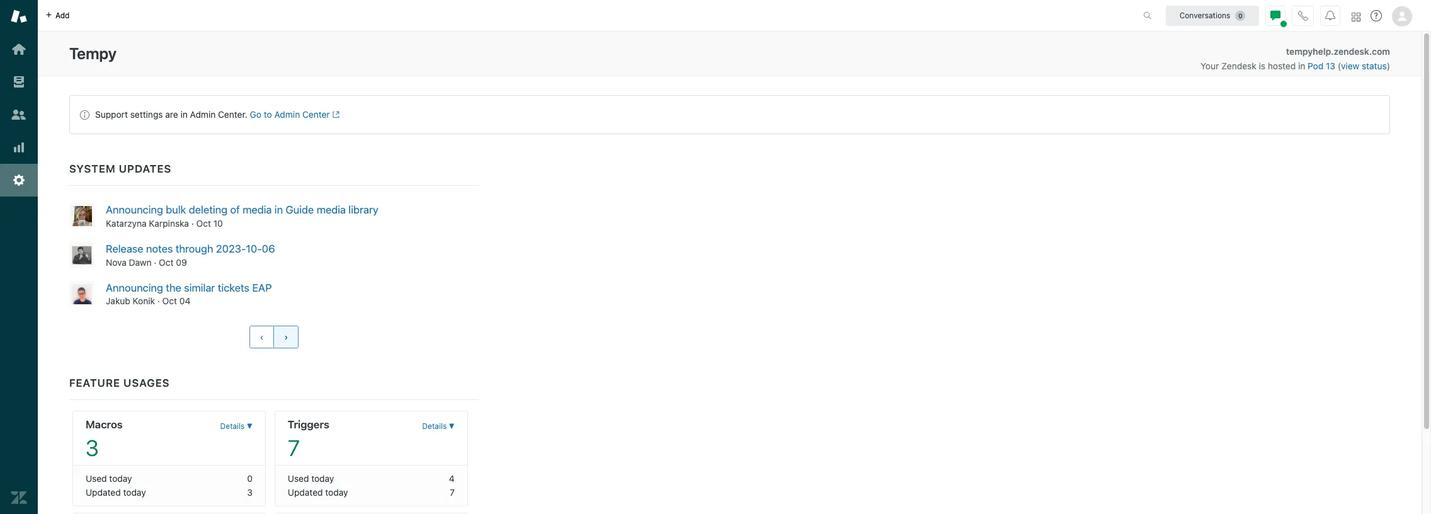 Task type: vqa. For each thing, say whether or not it's contained in the screenshot.
integrations
no



Task type: locate. For each thing, give the bounding box(es) containing it.
tempy
[[69, 44, 117, 62]]

today
[[109, 474, 132, 484], [311, 474, 334, 484], [123, 487, 146, 498], [325, 487, 348, 498]]

1 ▼ from the left
[[247, 422, 253, 431]]

oct down the
[[162, 296, 177, 307]]

announcing bulk deleting of media in guide media library
[[106, 204, 379, 216]]

updated down macros 3
[[86, 487, 121, 498]]

used down macros 3
[[86, 474, 107, 484]]

admin
[[190, 109, 216, 120], [274, 109, 300, 120]]

details ▼ for 7
[[422, 422, 455, 431]]

1 details from the left
[[220, 422, 245, 431]]

updated
[[86, 487, 121, 498], [288, 487, 323, 498]]

2 vertical spatial in
[[275, 204, 283, 216]]

in inside status
[[181, 109, 188, 120]]

1 used today from the left
[[86, 474, 132, 484]]

nova dawn
[[106, 257, 152, 268]]

notes
[[146, 243, 173, 255]]

‹ button
[[249, 326, 275, 349]]

1 horizontal spatial 7
[[450, 487, 455, 498]]

go to admin center
[[250, 109, 330, 120]]

oct for notes
[[159, 257, 174, 268]]

2 details ▼ from the left
[[422, 422, 455, 431]]

pod
[[1308, 60, 1324, 71]]

add button
[[38, 0, 77, 31]]

updated today down macros 3
[[86, 487, 146, 498]]

status
[[69, 95, 1391, 134]]

details
[[220, 422, 245, 431], [422, 422, 447, 431]]

oct
[[196, 218, 211, 229], [159, 257, 174, 268], [162, 296, 177, 307]]

center
[[303, 109, 330, 120]]

today for 0
[[109, 474, 132, 484]]

7 down triggers
[[288, 435, 300, 461]]

updated down triggers 7
[[288, 487, 323, 498]]

release notes through 2023-10-06
[[106, 243, 275, 255]]

details ▼ up 4
[[422, 422, 455, 431]]

0 horizontal spatial used
[[86, 474, 107, 484]]

updated today
[[86, 487, 146, 498], [288, 487, 348, 498]]

release
[[106, 243, 143, 255]]

1 horizontal spatial updated
[[288, 487, 323, 498]]

0 horizontal spatial updated today
[[86, 487, 146, 498]]

1 announcing from the top
[[106, 204, 163, 216]]

used
[[86, 474, 107, 484], [288, 474, 309, 484]]

in left pod
[[1299, 60, 1306, 71]]

updated today for 3
[[86, 487, 146, 498]]

1 horizontal spatial updated today
[[288, 487, 348, 498]]

system
[[69, 163, 116, 175]]

3 down 0
[[247, 487, 253, 498]]

tempyhelp .zendesk.com your zendesk is hosted in pod 13 ( view status )
[[1201, 46, 1391, 71]]

conversations
[[1180, 10, 1231, 20]]

notifications image
[[1326, 10, 1336, 20]]

2 horizontal spatial in
[[1299, 60, 1306, 71]]

status containing support settings are in admin center.
[[69, 95, 1391, 134]]

in left the guide
[[275, 204, 283, 216]]

tempyhelp
[[1287, 46, 1332, 57]]

media right of
[[243, 204, 272, 216]]

1 vertical spatial in
[[181, 109, 188, 120]]

media
[[243, 204, 272, 216], [317, 204, 346, 216]]

bulk
[[166, 204, 186, 216]]

3
[[86, 435, 99, 461], [247, 487, 253, 498]]

used today
[[86, 474, 132, 484], [288, 474, 334, 484]]

7 inside triggers 7
[[288, 435, 300, 461]]

usages
[[124, 377, 170, 390]]

0 horizontal spatial ▼
[[247, 422, 253, 431]]

0 horizontal spatial 3
[[86, 435, 99, 461]]

1 updated from the left
[[86, 487, 121, 498]]

add
[[55, 10, 70, 20]]

details ▼ for 3
[[220, 422, 253, 431]]

status
[[1363, 60, 1388, 71]]

reporting image
[[11, 139, 27, 156]]

1 horizontal spatial 3
[[247, 487, 253, 498]]

tickets
[[218, 281, 250, 294]]

used down triggers 7
[[288, 474, 309, 484]]

1 horizontal spatial details ▼
[[422, 422, 455, 431]]

eap
[[252, 281, 272, 294]]

2 announcing from the top
[[106, 281, 163, 294]]

1 horizontal spatial used
[[288, 474, 309, 484]]

2 updated today from the left
[[288, 487, 348, 498]]

0 horizontal spatial updated
[[86, 487, 121, 498]]

0 horizontal spatial details ▼
[[220, 422, 253, 431]]

0 horizontal spatial used today
[[86, 474, 132, 484]]

2 media from the left
[[317, 204, 346, 216]]

updated for 3
[[86, 487, 121, 498]]

1 vertical spatial announcing
[[106, 281, 163, 294]]

0 vertical spatial in
[[1299, 60, 1306, 71]]

today for 7
[[325, 487, 348, 498]]

nova
[[106, 257, 127, 268]]

2 updated from the left
[[288, 487, 323, 498]]

macros 3
[[86, 419, 123, 461]]

used today down macros 3
[[86, 474, 132, 484]]

details for 3
[[220, 422, 245, 431]]

10-
[[246, 243, 262, 255]]

1 details ▼ from the left
[[220, 422, 253, 431]]

triggers 7
[[288, 419, 329, 461]]

announcing up jakub konik
[[106, 281, 163, 294]]

▼
[[247, 422, 253, 431], [449, 422, 455, 431]]

details ▼ up 0
[[220, 422, 253, 431]]

in right are on the top
[[181, 109, 188, 120]]

)
[[1388, 60, 1391, 71]]

1 updated today from the left
[[86, 487, 146, 498]]

admin right to
[[274, 109, 300, 120]]

1 admin from the left
[[190, 109, 216, 120]]

center.
[[218, 109, 248, 120]]

1 horizontal spatial admin
[[274, 109, 300, 120]]

details ▼
[[220, 422, 253, 431], [422, 422, 455, 431]]

hosted
[[1269, 60, 1297, 71]]

10
[[214, 218, 223, 229]]

in
[[1299, 60, 1306, 71], [181, 109, 188, 120], [275, 204, 283, 216]]

1 vertical spatial oct
[[159, 257, 174, 268]]

0 vertical spatial 7
[[288, 435, 300, 461]]

0 vertical spatial oct
[[196, 218, 211, 229]]

updated today down triggers 7
[[288, 487, 348, 498]]

used today down triggers 7
[[288, 474, 334, 484]]

2 ▼ from the left
[[449, 422, 455, 431]]

▼ up 4
[[449, 422, 455, 431]]

7
[[288, 435, 300, 461], [450, 487, 455, 498]]

7 down 4
[[450, 487, 455, 498]]

media right the guide
[[317, 204, 346, 216]]

0 horizontal spatial admin
[[190, 109, 216, 120]]

admin image
[[11, 172, 27, 188]]

1 horizontal spatial ▼
[[449, 422, 455, 431]]

0 vertical spatial 3
[[86, 435, 99, 461]]

is
[[1260, 60, 1266, 71]]

0
[[247, 474, 253, 484]]

settings
[[130, 109, 163, 120]]

karpinska
[[149, 218, 189, 229]]

1 horizontal spatial used today
[[288, 474, 334, 484]]

0 horizontal spatial 7
[[288, 435, 300, 461]]

views image
[[11, 74, 27, 90]]

2023-
[[216, 243, 246, 255]]

announcing
[[106, 204, 163, 216], [106, 281, 163, 294]]

0 horizontal spatial media
[[243, 204, 272, 216]]

oct down "deleting"
[[196, 218, 211, 229]]

1 used from the left
[[86, 474, 107, 484]]

announcing up the katarzyna
[[106, 204, 163, 216]]

button displays agent's chat status as online. image
[[1271, 10, 1281, 20]]

oct down notes
[[159, 257, 174, 268]]

admin left center. on the top
[[190, 109, 216, 120]]

get help image
[[1371, 10, 1383, 21]]

announcing for announcing bulk deleting of media in guide media library
[[106, 204, 163, 216]]

2 used today from the left
[[288, 474, 334, 484]]

1 horizontal spatial media
[[317, 204, 346, 216]]

through
[[176, 243, 213, 255]]

guide
[[286, 204, 314, 216]]

‹
[[260, 332, 264, 342]]

(
[[1339, 60, 1342, 71]]

oct for the
[[162, 296, 177, 307]]

0 vertical spatial announcing
[[106, 204, 163, 216]]

0 horizontal spatial details
[[220, 422, 245, 431]]

2 vertical spatial oct
[[162, 296, 177, 307]]

1 horizontal spatial details
[[422, 422, 447, 431]]

3 down macros
[[86, 435, 99, 461]]

triggers
[[288, 419, 329, 431]]

09
[[176, 257, 187, 268]]

2 used from the left
[[288, 474, 309, 484]]

0 horizontal spatial in
[[181, 109, 188, 120]]

1 vertical spatial 7
[[450, 487, 455, 498]]

▼ up 0
[[247, 422, 253, 431]]

1 media from the left
[[243, 204, 272, 216]]

feature usages
[[69, 377, 170, 390]]

2 details from the left
[[422, 422, 447, 431]]



Task type: describe. For each thing, give the bounding box(es) containing it.
jakub
[[106, 296, 130, 307]]

updates
[[119, 163, 172, 175]]

main element
[[0, 0, 38, 514]]

(opens in a new tab) image
[[330, 111, 340, 119]]

view status link
[[1342, 60, 1388, 71]]

in inside tempyhelp .zendesk.com your zendesk is hosted in pod 13 ( view status )
[[1299, 60, 1306, 71]]

04
[[180, 296, 191, 307]]

deleting
[[189, 204, 228, 216]]

support
[[95, 109, 128, 120]]

▼ for 7
[[449, 422, 455, 431]]

oct 10
[[196, 218, 223, 229]]

pod 13 link
[[1308, 60, 1339, 71]]

today for 4
[[311, 474, 334, 484]]

library
[[349, 204, 379, 216]]

1 vertical spatial 3
[[247, 487, 253, 498]]

› button
[[274, 326, 299, 349]]

1 horizontal spatial in
[[275, 204, 283, 216]]

to
[[264, 109, 272, 120]]

announcing for announcing the similar tickets eap
[[106, 281, 163, 294]]

similar
[[184, 281, 215, 294]]

13
[[1327, 60, 1336, 71]]

conversations button
[[1167, 5, 1260, 26]]

06
[[262, 243, 275, 255]]

zendesk
[[1222, 60, 1257, 71]]

today for 3
[[123, 487, 146, 498]]

3 inside macros 3
[[86, 435, 99, 461]]

get started image
[[11, 41, 27, 57]]

feature
[[69, 377, 120, 390]]

details for 7
[[422, 422, 447, 431]]

customers image
[[11, 107, 27, 123]]

used today for 7
[[288, 474, 334, 484]]

macros
[[86, 419, 123, 431]]

used for 3
[[86, 474, 107, 484]]

2 admin from the left
[[274, 109, 300, 120]]

zendesk image
[[11, 490, 27, 506]]

of
[[230, 204, 240, 216]]

system updates
[[69, 163, 172, 175]]

dawn
[[129, 257, 152, 268]]

go to admin center link
[[250, 109, 340, 120]]

used today for 3
[[86, 474, 132, 484]]

your
[[1201, 60, 1220, 71]]

go
[[250, 109, 262, 120]]

▼ for 3
[[247, 422, 253, 431]]

oct for bulk
[[196, 218, 211, 229]]

updated for 7
[[288, 487, 323, 498]]

jakub konik
[[106, 296, 155, 307]]

oct 04
[[162, 296, 191, 307]]

zendesk support image
[[11, 8, 27, 25]]

view
[[1342, 60, 1360, 71]]

oct 09
[[159, 257, 187, 268]]

zendesk products image
[[1353, 12, 1361, 21]]

used for 7
[[288, 474, 309, 484]]

support settings are in admin center.
[[95, 109, 248, 120]]

katarzyna
[[106, 218, 147, 229]]

updated today for 7
[[288, 487, 348, 498]]

›
[[284, 332, 288, 342]]

the
[[166, 281, 181, 294]]

.zendesk.com
[[1332, 46, 1391, 57]]

katarzyna karpinska
[[106, 218, 189, 229]]

konik
[[133, 296, 155, 307]]

announcing the similar tickets eap
[[106, 281, 272, 294]]

are
[[165, 109, 178, 120]]

4
[[449, 474, 455, 484]]



